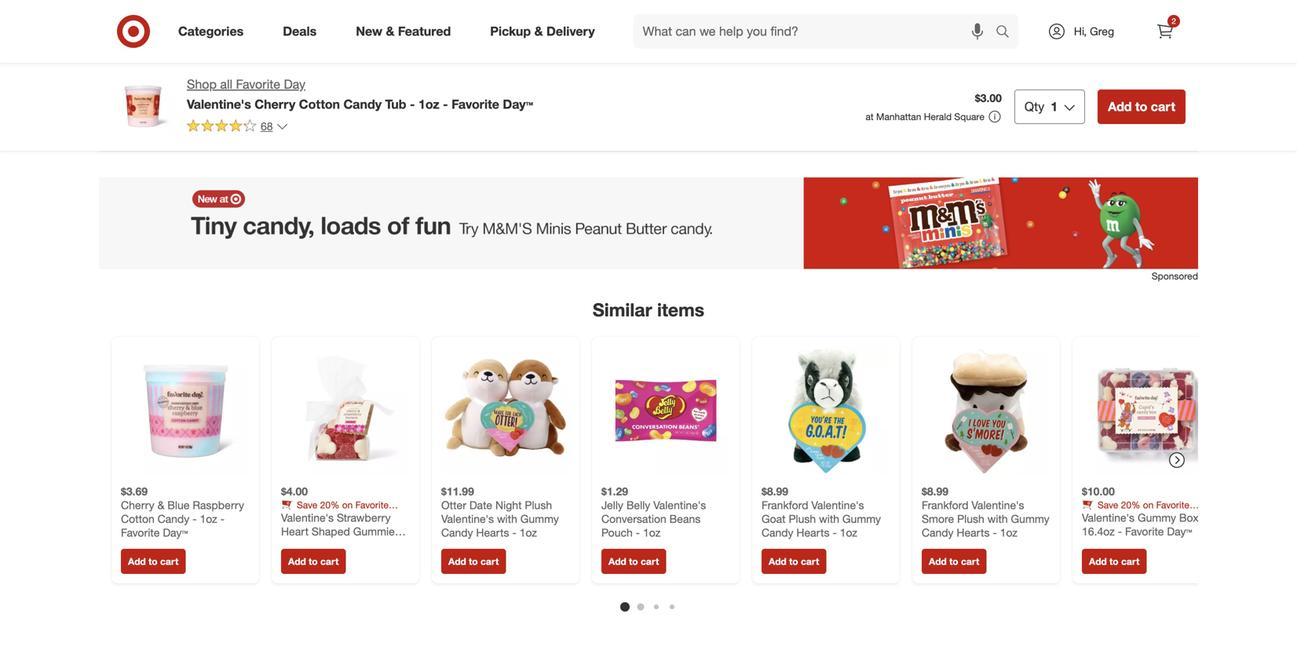 Task type: describe. For each thing, give the bounding box(es) containing it.
similar items
[[593, 299, 704, 321]]

with for smore
[[988, 512, 1008, 526]]

1oz inside $8.99 frankford valentine's goat plush with gummy candy hearts - 1oz
[[840, 526, 857, 539]]

1oz inside "$8.99 frankford valentine's smore plush with gummy candy hearts - 1oz"
[[1000, 526, 1018, 539]]

new & featured
[[356, 24, 451, 39]]

$3.69 cherry & blue raspberry cotton candy - 1oz - favorite day™
[[121, 485, 244, 539]]

cart for valentine's gummy box - 16.4oz - favorite day™
[[1121, 556, 1140, 567]]

gummy inside $8.99 frankford valentine's goat plush with gummy candy hearts - 1oz
[[842, 512, 881, 526]]

with inside $11.99 otter date night plush valentine's with gummy candy hearts - 1oz
[[497, 512, 517, 526]]

add for frankford valentine's smore plush with gummy candy hearts - 1oz
[[929, 556, 947, 567]]

items
[[657, 299, 704, 321]]

add to cart button for frankford valentine's goat plush with gummy candy hearts - 1oz
[[762, 549, 826, 574]]

$4.00
[[281, 485, 308, 498]]

jelly
[[601, 498, 623, 512]]

save for $4.00
[[297, 499, 317, 511]]

save for $10.00
[[1098, 499, 1118, 511]]

$8.99 for frankford valentine's smore plush with gummy candy hearts - 1oz
[[922, 485, 949, 498]]

blue
[[167, 498, 190, 512]]

6oz
[[281, 538, 299, 552]]

favorite inside valentine's strawberry heart shaped gummies - 6oz - favorite day™
[[309, 538, 348, 552]]

pickup
[[490, 24, 531, 39]]

cart for frankford valentine's smore plush with gummy candy hearts - 1oz
[[961, 556, 979, 567]]

candy inside $3.69 cherry & blue raspberry cotton candy - 1oz - favorite day™
[[158, 512, 189, 526]]

$8.99 frankford valentine's goat plush with gummy candy hearts - 1oz
[[762, 485, 881, 539]]

add to cart button for frankford valentine's smore plush with gummy candy hearts - 1oz
[[922, 549, 986, 574]]

add for otter date night plush valentine's with gummy candy hearts - 1oz
[[448, 556, 466, 567]]

candy for goat
[[762, 526, 793, 539]]

valentine's inside "$8.99 frankford valentine's smore plush with gummy candy hearts - 1oz"
[[972, 498, 1024, 512]]

frankford for smore
[[922, 498, 969, 512]]

shaped
[[312, 525, 350, 538]]

16.4oz
[[1082, 525, 1115, 538]]

$3.00
[[975, 91, 1002, 105]]

cherry inside shop all favorite day valentine's cherry cotton candy tub - 1oz - favorite day™
[[255, 96, 295, 112]]

add to cart for cherry & blue raspberry cotton candy - 1oz - favorite day™
[[128, 556, 179, 567]]

add to cart button for otter date night plush valentine's with gummy candy hearts - 1oz
[[441, 549, 506, 574]]

day
[[284, 77, 305, 92]]

strawberry
[[337, 511, 391, 525]]

on for gummy
[[1143, 499, 1154, 511]]

sponsored
[[1152, 270, 1198, 282]]

to for otter date night plush valentine's with gummy candy hearts - 1oz
[[469, 556, 478, 567]]

gummy inside valentine's gummy box - 16.4oz - favorite day™
[[1138, 511, 1176, 525]]

hearts for frankford valentine's smore plush with gummy candy hearts - 1oz
[[957, 526, 990, 539]]

add to cart button for cherry & blue raspberry cotton candy - 1oz - favorite day™
[[121, 549, 186, 574]]

cherry & blue raspberry cotton candy - 1oz - favorite day™ image
[[121, 346, 250, 475]]

at manhattan herald square
[[866, 111, 985, 122]]

candy for gummy
[[1147, 511, 1173, 523]]

heart
[[281, 525, 309, 538]]

add for jelly belly valentine's conversation beans pouch - 1oz
[[609, 556, 626, 567]]

add for frankford valentine's goat plush with gummy candy hearts - 1oz
[[769, 556, 787, 567]]

20% for gummy
[[1121, 499, 1140, 511]]

smore
[[922, 512, 954, 526]]

day™ inside valentine's gummy box - 16.4oz - favorite day™
[[1167, 525, 1192, 538]]

candy inside $11.99 otter date night plush valentine's with gummy candy hearts - 1oz
[[441, 526, 473, 539]]

cart for jelly belly valentine's conversation beans pouch - 1oz
[[641, 556, 659, 567]]

$1.29
[[601, 485, 628, 498]]

valentine's inside $1.29 jelly belly valentine's conversation beans pouch - 1oz
[[653, 498, 706, 512]]

advertisement element
[[99, 178, 1198, 269]]

manhattan
[[876, 111, 921, 122]]

- inside $1.29 jelly belly valentine's conversation beans pouch - 1oz
[[636, 526, 640, 539]]

favorite inside $3.69 cherry & blue raspberry cotton candy - 1oz - favorite day™
[[121, 526, 160, 539]]

$10.00
[[1082, 485, 1115, 498]]

categories link
[[165, 14, 263, 49]]

cart for frankford valentine's goat plush with gummy candy hearts - 1oz
[[801, 556, 819, 567]]

add to cart for otter date night plush valentine's with gummy candy hearts - 1oz
[[448, 556, 499, 567]]

valentine's inside valentine's strawberry heart shaped gummies - 6oz - favorite day™
[[281, 511, 334, 525]]

favorite inside valentine's gummy box - 16.4oz - favorite day™
[[1125, 525, 1164, 538]]

gummy inside $11.99 otter date night plush valentine's with gummy candy hearts - 1oz
[[520, 512, 559, 526]]

add to cart button for valentine's gummy box - 16.4oz - favorite day™
[[1082, 549, 1147, 574]]

qty 1
[[1025, 99, 1058, 114]]

save 20% on favorite day™ snacks & candy for strawberry
[[281, 499, 389, 523]]

new & featured link
[[343, 14, 471, 49]]

jelly belly valentine's conversation beans pouch - 1oz image
[[601, 346, 730, 475]]

image of valentine's cherry cotton candy tub - 1oz - favorite day™ image
[[111, 75, 174, 138]]

& right new at the top left of page
[[386, 24, 395, 39]]

tub
[[385, 96, 406, 112]]

& up shaped
[[337, 511, 343, 523]]

valentine's inside $11.99 otter date night plush valentine's with gummy candy hearts - 1oz
[[441, 512, 494, 526]]

to for cherry & blue raspberry cotton candy - 1oz - favorite day™
[[148, 556, 158, 567]]

$11.99 otter date night plush valentine's with gummy candy hearts - 1oz
[[441, 485, 559, 539]]

add for valentine's gummy box - 16.4oz - favorite day™
[[1089, 556, 1107, 567]]

shop
[[187, 77, 217, 92]]

otter date night plush valentine's with gummy candy hearts - 1oz image
[[441, 346, 570, 475]]

frankford for goat
[[762, 498, 808, 512]]

& right "pickup"
[[534, 24, 543, 39]]

plush for goat
[[789, 512, 816, 526]]

valentine's inside valentine's gummy box - 16.4oz - favorite day™
[[1082, 511, 1135, 525]]

deals
[[283, 24, 317, 39]]



Task type: vqa. For each thing, say whether or not it's contained in the screenshot.


Task type: locate. For each thing, give the bounding box(es) containing it.
20%
[[320, 499, 340, 511], [1121, 499, 1140, 511]]

plush right goat
[[789, 512, 816, 526]]

2 horizontal spatial hearts
[[957, 526, 990, 539]]

gummy left the smore
[[842, 512, 881, 526]]

2 on from the left
[[1143, 499, 1154, 511]]

candy
[[346, 511, 372, 523], [1147, 511, 1173, 523]]

valentine's right belly
[[653, 498, 706, 512]]

20% up shaped
[[320, 499, 340, 511]]

0 horizontal spatial plush
[[525, 498, 552, 512]]

1 on from the left
[[342, 499, 353, 511]]

2 frankford from the left
[[922, 498, 969, 512]]

$8.99 up the smore
[[922, 485, 949, 498]]

1oz inside $1.29 jelly belly valentine's conversation beans pouch - 1oz
[[643, 526, 661, 539]]

valentine's strawberry heart shaped gummies - 6oz - favorite day™ image
[[281, 346, 410, 475]]

pickup & delivery link
[[477, 14, 615, 49]]

on left box
[[1143, 499, 1154, 511]]

1 horizontal spatial $8.99
[[922, 485, 949, 498]]

hi,
[[1074, 24, 1087, 38]]

1oz inside $11.99 otter date night plush valentine's with gummy candy hearts - 1oz
[[520, 526, 537, 539]]

2 horizontal spatial plush
[[957, 512, 984, 526]]

hearts
[[476, 526, 509, 539], [797, 526, 830, 539], [957, 526, 990, 539]]

with right goat
[[819, 512, 839, 526]]

0 horizontal spatial cotton
[[121, 512, 155, 526]]

search
[[989, 25, 1026, 40]]

$8.99 up goat
[[762, 485, 788, 498]]

candy for strawberry
[[346, 511, 372, 523]]

valentine's right the smore
[[972, 498, 1024, 512]]

1 horizontal spatial save 20% on favorite day™ snacks & candy
[[1082, 499, 1190, 523]]

add right 1
[[1108, 99, 1132, 114]]

- inside $11.99 otter date night plush valentine's with gummy candy hearts - 1oz
[[512, 526, 516, 539]]

68
[[261, 119, 273, 133]]

similar items region
[[99, 178, 1220, 665]]

3 hearts from the left
[[957, 526, 990, 539]]

$3.69
[[121, 485, 148, 498]]

2 with from the left
[[819, 512, 839, 526]]

2 20% from the left
[[1121, 499, 1140, 511]]

hearts down date at the left of the page
[[476, 526, 509, 539]]

plush right "night"
[[525, 498, 552, 512]]

$8.99 frankford valentine's smore plush with gummy candy hearts - 1oz
[[922, 485, 1049, 539]]

herald
[[924, 111, 952, 122]]

cherry inside $3.69 cherry & blue raspberry cotton candy - 1oz - favorite day™
[[121, 498, 154, 512]]

to for jelly belly valentine's conversation beans pouch - 1oz
[[629, 556, 638, 567]]

valentine's inside shop all favorite day valentine's cherry cotton candy tub - 1oz - favorite day™
[[187, 96, 251, 112]]

qty
[[1025, 99, 1045, 114]]

deals link
[[269, 14, 336, 49]]

1 hearts from the left
[[476, 526, 509, 539]]

0 horizontal spatial 20%
[[320, 499, 340, 511]]

1oz inside shop all favorite day valentine's cherry cotton candy tub - 1oz - favorite day™
[[418, 96, 439, 112]]

valentine's strawberry heart shaped gummies - 6oz - favorite day™
[[281, 511, 408, 552]]

day™ inside shop all favorite day valentine's cherry cotton candy tub - 1oz - favorite day™
[[503, 96, 533, 112]]

with inside $8.99 frankford valentine's goat plush with gummy candy hearts - 1oz
[[819, 512, 839, 526]]

snacks for gummy
[[1106, 511, 1136, 523]]

hearts for frankford valentine's goat plush with gummy candy hearts - 1oz
[[797, 526, 830, 539]]

to for frankford valentine's goat plush with gummy candy hearts - 1oz
[[789, 556, 798, 567]]

- inside "$8.99 frankford valentine's smore plush with gummy candy hearts - 1oz"
[[993, 526, 997, 539]]

2 snacks from the left
[[1106, 511, 1136, 523]]

day™ inside valentine's strawberry heart shaped gummies - 6oz - favorite day™
[[351, 538, 376, 552]]

1oz right tub
[[418, 96, 439, 112]]

valentine's right goat
[[811, 498, 864, 512]]

save 20% on favorite day™ snacks & candy
[[281, 499, 389, 523], [1082, 499, 1190, 523]]

add to cart for frankford valentine's goat plush with gummy candy hearts - 1oz
[[769, 556, 819, 567]]

gummy right date at the left of the page
[[520, 512, 559, 526]]

plush for smore
[[957, 512, 984, 526]]

cotton
[[299, 96, 340, 112], [121, 512, 155, 526]]

2 hearts from the left
[[797, 526, 830, 539]]

0 vertical spatial cherry
[[255, 96, 295, 112]]

1oz down "night"
[[520, 526, 537, 539]]

cotton down day
[[299, 96, 340, 112]]

day™ inside $3.69 cherry & blue raspberry cotton candy - 1oz - favorite day™
[[163, 526, 188, 539]]

cart
[[1151, 99, 1175, 114], [160, 556, 179, 567], [320, 556, 339, 567], [480, 556, 499, 567], [641, 556, 659, 567], [801, 556, 819, 567], [961, 556, 979, 567], [1121, 556, 1140, 567]]

20% for strawberry
[[320, 499, 340, 511]]

1 horizontal spatial snacks
[[1106, 511, 1136, 523]]

add down goat
[[769, 556, 787, 567]]

goat
[[762, 512, 786, 526]]

1 vertical spatial cherry
[[121, 498, 154, 512]]

cart down "$8.99 frankford valentine's smore plush with gummy candy hearts - 1oz"
[[961, 556, 979, 567]]

candy up gummies
[[346, 511, 372, 523]]

2 candy from the left
[[1147, 511, 1173, 523]]

hearts inside $8.99 frankford valentine's goat plush with gummy candy hearts - 1oz
[[797, 526, 830, 539]]

night
[[495, 498, 522, 512]]

1 horizontal spatial frankford
[[922, 498, 969, 512]]

cart for otter date night plush valentine's with gummy candy hearts - 1oz
[[480, 556, 499, 567]]

0 vertical spatial cotton
[[299, 96, 340, 112]]

0 horizontal spatial with
[[497, 512, 517, 526]]

hi, greg
[[1074, 24, 1114, 38]]

add down 6oz at the bottom left of page
[[288, 556, 306, 567]]

0 horizontal spatial frankford
[[762, 498, 808, 512]]

belly
[[626, 498, 650, 512]]

delivery
[[547, 24, 595, 39]]

frankford
[[762, 498, 808, 512], [922, 498, 969, 512]]

add to cart for frankford valentine's smore plush with gummy candy hearts - 1oz
[[929, 556, 979, 567]]

gummies
[[353, 525, 400, 538]]

2 horizontal spatial with
[[988, 512, 1008, 526]]

valentine's gummy box - 16.4oz - favorite day™
[[1082, 511, 1206, 538]]

& left blue
[[157, 498, 164, 512]]

add to cart
[[1108, 99, 1175, 114], [128, 556, 179, 567], [288, 556, 339, 567], [448, 556, 499, 567], [609, 556, 659, 567], [769, 556, 819, 567], [929, 556, 979, 567], [1089, 556, 1140, 567]]

1 horizontal spatial 20%
[[1121, 499, 1140, 511]]

1 frankford from the left
[[762, 498, 808, 512]]

$8.99 inside $8.99 frankford valentine's goat plush with gummy candy hearts - 1oz
[[762, 485, 788, 498]]

plush inside $11.99 otter date night plush valentine's with gummy candy hearts - 1oz
[[525, 498, 552, 512]]

1 vertical spatial cotton
[[121, 512, 155, 526]]

3 with from the left
[[988, 512, 1008, 526]]

& left box
[[1138, 511, 1144, 523]]

frankford inside $8.99 frankford valentine's goat plush with gummy candy hearts - 1oz
[[762, 498, 808, 512]]

valentine's down $11.99
[[441, 512, 494, 526]]

1 horizontal spatial on
[[1143, 499, 1154, 511]]

with
[[497, 512, 517, 526], [819, 512, 839, 526], [988, 512, 1008, 526]]

1 save from the left
[[297, 499, 317, 511]]

$11.99
[[441, 485, 474, 498]]

2 $8.99 from the left
[[922, 485, 949, 498]]

cart down conversation
[[641, 556, 659, 567]]

candy for day
[[344, 96, 382, 112]]

gummy left box
[[1138, 511, 1176, 525]]

-
[[410, 96, 415, 112], [443, 96, 448, 112], [1202, 511, 1206, 525], [192, 512, 197, 526], [220, 512, 225, 526], [403, 525, 408, 538], [1118, 525, 1122, 538], [512, 526, 516, 539], [636, 526, 640, 539], [833, 526, 837, 539], [993, 526, 997, 539], [302, 538, 306, 552]]

cart down $11.99 otter date night plush valentine's with gummy candy hearts - 1oz
[[480, 556, 499, 567]]

$8.99 for frankford valentine's goat plush with gummy candy hearts - 1oz
[[762, 485, 788, 498]]

0 horizontal spatial cherry
[[121, 498, 154, 512]]

- inside $8.99 frankford valentine's goat plush with gummy candy hearts - 1oz
[[833, 526, 837, 539]]

cart down $8.99 frankford valentine's goat plush with gummy candy hearts - 1oz
[[801, 556, 819, 567]]

greg
[[1090, 24, 1114, 38]]

at
[[866, 111, 874, 122]]

to for valentine's strawberry heart shaped gummies - 6oz - favorite day™
[[309, 556, 318, 567]]

1 horizontal spatial save
[[1098, 499, 1118, 511]]

plush inside $8.99 frankford valentine's goat plush with gummy candy hearts - 1oz
[[789, 512, 816, 526]]

1 save 20% on favorite day™ snacks & candy from the left
[[281, 499, 389, 523]]

add to cart button
[[1098, 90, 1186, 124], [121, 549, 186, 574], [281, 549, 346, 574], [441, 549, 506, 574], [601, 549, 666, 574], [762, 549, 826, 574], [922, 549, 986, 574], [1082, 549, 1147, 574]]

0 horizontal spatial save 20% on favorite day™ snacks & candy
[[281, 499, 389, 523]]

valentine's down $10.00
[[1082, 511, 1135, 525]]

hearts right goat
[[797, 526, 830, 539]]

0 horizontal spatial hearts
[[476, 526, 509, 539]]

to
[[1135, 99, 1147, 114], [148, 556, 158, 567], [309, 556, 318, 567], [469, 556, 478, 567], [629, 556, 638, 567], [789, 556, 798, 567], [949, 556, 958, 567], [1110, 556, 1119, 567]]

add to cart for jelly belly valentine's conversation beans pouch - 1oz
[[609, 556, 659, 567]]

add down the smore
[[929, 556, 947, 567]]

gummy left '16.4oz'
[[1011, 512, 1049, 526]]

68 link
[[187, 118, 289, 137]]

1
[[1051, 99, 1058, 114]]

0 horizontal spatial candy
[[346, 511, 372, 523]]

1 with from the left
[[497, 512, 517, 526]]

snacks
[[305, 511, 335, 523], [1106, 511, 1136, 523]]

cart for cherry & blue raspberry cotton candy - 1oz - favorite day™
[[160, 556, 179, 567]]

valentine's gummy box - 16.4oz - favorite day™ image
[[1082, 346, 1211, 475]]

add down '16.4oz'
[[1089, 556, 1107, 567]]

&
[[386, 24, 395, 39], [534, 24, 543, 39], [157, 498, 164, 512], [337, 511, 343, 523], [1138, 511, 1144, 523]]

with for goat
[[819, 512, 839, 526]]

gummy inside "$8.99 frankford valentine's smore plush with gummy candy hearts - 1oz"
[[1011, 512, 1049, 526]]

add to cart button for jelly belly valentine's conversation beans pouch - 1oz
[[601, 549, 666, 574]]

similar
[[593, 299, 652, 321]]

save 20% on favorite day™ snacks & candy down $10.00
[[1082, 499, 1190, 523]]

1oz
[[418, 96, 439, 112], [200, 512, 217, 526], [520, 526, 537, 539], [643, 526, 661, 539], [840, 526, 857, 539], [1000, 526, 1018, 539]]

add
[[1108, 99, 1132, 114], [128, 556, 146, 567], [288, 556, 306, 567], [448, 556, 466, 567], [609, 556, 626, 567], [769, 556, 787, 567], [929, 556, 947, 567], [1089, 556, 1107, 567]]

pouch
[[601, 526, 633, 539]]

save down $4.00
[[297, 499, 317, 511]]

cotton inside shop all favorite day valentine's cherry cotton candy tub - 1oz - favorite day™
[[299, 96, 340, 112]]

candy inside $8.99 frankford valentine's goat plush with gummy candy hearts - 1oz
[[762, 526, 793, 539]]

1 horizontal spatial plush
[[789, 512, 816, 526]]

add for cherry & blue raspberry cotton candy - 1oz - favorite day™
[[128, 556, 146, 567]]

$8.99
[[762, 485, 788, 498], [922, 485, 949, 498]]

$1.29 jelly belly valentine's conversation beans pouch - 1oz
[[601, 485, 706, 539]]

valentine's down all
[[187, 96, 251, 112]]

on up shaped
[[342, 499, 353, 511]]

1 horizontal spatial hearts
[[797, 526, 830, 539]]

0 horizontal spatial snacks
[[305, 511, 335, 523]]

all
[[220, 77, 232, 92]]

valentine's inside $8.99 frankford valentine's goat plush with gummy candy hearts - 1oz
[[811, 498, 864, 512]]

snacks up '16.4oz'
[[1106, 511, 1136, 523]]

search button
[[989, 14, 1026, 52]]

cart down "2" link
[[1151, 99, 1175, 114]]

plush
[[525, 498, 552, 512], [789, 512, 816, 526], [957, 512, 984, 526]]

add to cart for valentine's gummy box - 16.4oz - favorite day™
[[1089, 556, 1140, 567]]

to for valentine's gummy box - 16.4oz - favorite day™
[[1110, 556, 1119, 567]]

20% left box
[[1121, 499, 1140, 511]]

hearts inside $11.99 otter date night plush valentine's with gummy candy hearts - 1oz
[[476, 526, 509, 539]]

candy
[[344, 96, 382, 112], [158, 512, 189, 526], [441, 526, 473, 539], [762, 526, 793, 539], [922, 526, 954, 539]]

1 horizontal spatial with
[[819, 512, 839, 526]]

favorite
[[236, 77, 280, 92], [452, 96, 499, 112], [355, 499, 389, 511], [1156, 499, 1190, 511], [1125, 525, 1164, 538], [121, 526, 160, 539], [309, 538, 348, 552]]

with inside "$8.99 frankford valentine's smore plush with gummy candy hearts - 1oz"
[[988, 512, 1008, 526]]

add for valentine's strawberry heart shaped gummies - 6oz - favorite day™
[[288, 556, 306, 567]]

candy inside shop all favorite day valentine's cherry cotton candy tub - 1oz - favorite day™
[[344, 96, 382, 112]]

0 horizontal spatial $8.99
[[762, 485, 788, 498]]

on
[[342, 499, 353, 511], [1143, 499, 1154, 511]]

save 20% on favorite day™ snacks & candy up shaped
[[281, 499, 389, 523]]

save 20% on favorite day™ snacks & candy for gummy
[[1082, 499, 1190, 523]]

$8.99 inside "$8.99 frankford valentine's smore plush with gummy candy hearts - 1oz"
[[922, 485, 949, 498]]

plush inside "$8.99 frankford valentine's smore plush with gummy candy hearts - 1oz"
[[957, 512, 984, 526]]

beans
[[670, 512, 701, 526]]

add to cart for valentine's strawberry heart shaped gummies - 6oz - favorite day™
[[288, 556, 339, 567]]

add to cart button for valentine's strawberry heart shaped gummies - 6oz - favorite day™
[[281, 549, 346, 574]]

cart down shaped
[[320, 556, 339, 567]]

1oz right goat
[[840, 526, 857, 539]]

2
[[1172, 16, 1176, 26]]

1 $8.99 from the left
[[762, 485, 788, 498]]

0 horizontal spatial on
[[342, 499, 353, 511]]

frankford valentine's smore plush with gummy candy hearts - 1oz image
[[922, 346, 1051, 475]]

1 horizontal spatial cherry
[[255, 96, 295, 112]]

cart down $3.69 cherry & blue raspberry cotton candy - 1oz - favorite day™
[[160, 556, 179, 567]]

add down $3.69 cherry & blue raspberry cotton candy - 1oz - favorite day™
[[128, 556, 146, 567]]

categories
[[178, 24, 244, 39]]

hearts right the smore
[[957, 526, 990, 539]]

save down $10.00
[[1098, 499, 1118, 511]]

candy inside "$8.99 frankford valentine's smore plush with gummy candy hearts - 1oz"
[[922, 526, 954, 539]]

box
[[1179, 511, 1199, 525]]

What can we help you find? suggestions appear below search field
[[633, 14, 1000, 49]]

hearts inside "$8.99 frankford valentine's smore plush with gummy candy hearts - 1oz"
[[957, 526, 990, 539]]

1 20% from the left
[[320, 499, 340, 511]]

plush right the smore
[[957, 512, 984, 526]]

add down otter
[[448, 556, 466, 567]]

day™
[[503, 96, 533, 112], [281, 511, 303, 523], [1082, 511, 1104, 523], [1167, 525, 1192, 538], [163, 526, 188, 539], [351, 538, 376, 552]]

frankford valentine's goat plush with gummy candy hearts - 1oz image
[[762, 346, 890, 475]]

valentine's
[[187, 96, 251, 112], [653, 498, 706, 512], [811, 498, 864, 512], [972, 498, 1024, 512], [281, 511, 334, 525], [1082, 511, 1135, 525], [441, 512, 494, 526]]

with right date at the left of the page
[[497, 512, 517, 526]]

1oz right blue
[[200, 512, 217, 526]]

1 horizontal spatial cotton
[[299, 96, 340, 112]]

1 horizontal spatial candy
[[1147, 511, 1173, 523]]

otter
[[441, 498, 466, 512]]

snacks up shaped
[[305, 511, 335, 523]]

cherry left blue
[[121, 498, 154, 512]]

cherry
[[255, 96, 295, 112], [121, 498, 154, 512]]

cart for valentine's strawberry heart shaped gummies - 6oz - favorite day™
[[320, 556, 339, 567]]

1 candy from the left
[[346, 511, 372, 523]]

save
[[297, 499, 317, 511], [1098, 499, 1118, 511]]

conversation
[[601, 512, 666, 526]]

2 save from the left
[[1098, 499, 1118, 511]]

on for strawberry
[[342, 499, 353, 511]]

shop all favorite day valentine's cherry cotton candy tub - 1oz - favorite day™
[[187, 77, 533, 112]]

1 snacks from the left
[[305, 511, 335, 523]]

& inside $3.69 cherry & blue raspberry cotton candy - 1oz - favorite day™
[[157, 498, 164, 512]]

gummy
[[1138, 511, 1176, 525], [520, 512, 559, 526], [842, 512, 881, 526], [1011, 512, 1049, 526]]

0 horizontal spatial save
[[297, 499, 317, 511]]

cotton inside $3.69 cherry & blue raspberry cotton candy - 1oz - favorite day™
[[121, 512, 155, 526]]

with right the smore
[[988, 512, 1008, 526]]

raspberry
[[193, 498, 244, 512]]

square
[[954, 111, 985, 122]]

candy for smore
[[922, 526, 954, 539]]

1oz down belly
[[643, 526, 661, 539]]

cherry up 68
[[255, 96, 295, 112]]

to for frankford valentine's smore plush with gummy candy hearts - 1oz
[[949, 556, 958, 567]]

featured
[[398, 24, 451, 39]]

new
[[356, 24, 382, 39]]

date
[[469, 498, 492, 512]]

snacks for strawberry
[[305, 511, 335, 523]]

plush for night
[[525, 498, 552, 512]]

candy left box
[[1147, 511, 1173, 523]]

2 link
[[1148, 14, 1182, 49]]

1oz right the smore
[[1000, 526, 1018, 539]]

frankford inside "$8.99 frankford valentine's smore plush with gummy candy hearts - 1oz"
[[922, 498, 969, 512]]

pickup & delivery
[[490, 24, 595, 39]]

valentine's down $4.00
[[281, 511, 334, 525]]

cart down valentine's gummy box - 16.4oz - favorite day™
[[1121, 556, 1140, 567]]

add down pouch
[[609, 556, 626, 567]]

1oz inside $3.69 cherry & blue raspberry cotton candy - 1oz - favorite day™
[[200, 512, 217, 526]]

2 save 20% on favorite day™ snacks & candy from the left
[[1082, 499, 1190, 523]]

cotton down $3.69
[[121, 512, 155, 526]]



